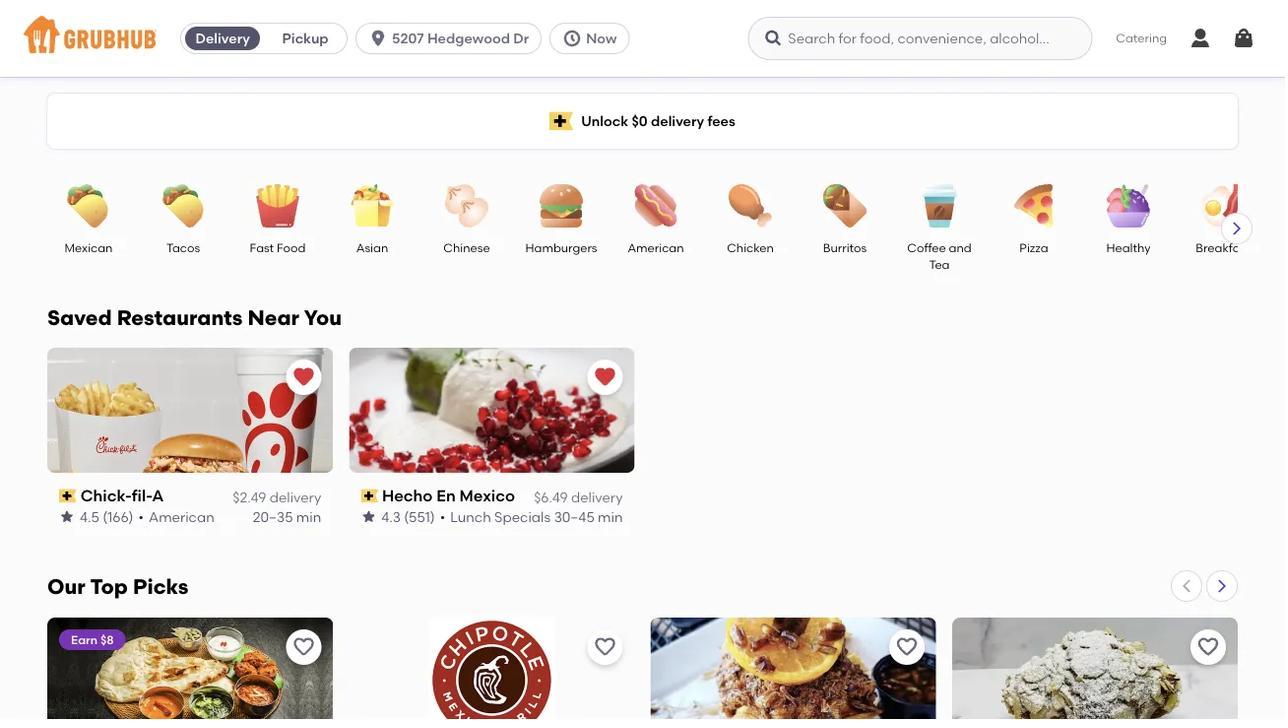 Task type: vqa. For each thing, say whether or not it's contained in the screenshot.
our
yes



Task type: locate. For each thing, give the bounding box(es) containing it.
(551)
[[404, 508, 435, 525]]

asiana indian cuisine logo image
[[47, 618, 333, 720]]

5207 hedgewood dr button
[[356, 23, 550, 54]]

saved restaurant button for hecho en mexico
[[588, 360, 623, 395]]

star icon image for chick-fil-a
[[59, 509, 75, 525]]

saved restaurant button for chick-fil-a
[[286, 360, 321, 395]]

delivery up '20–35 min'
[[270, 488, 321, 505]]

unlock $0 delivery fees
[[581, 113, 736, 129]]

american down american image
[[628, 240, 684, 255]]

min right 20–35
[[296, 508, 321, 525]]

0 horizontal spatial save this restaurant image
[[292, 635, 315, 659]]

1 horizontal spatial american
[[628, 240, 684, 255]]

2 star icon image from the left
[[361, 509, 377, 525]]

1 horizontal spatial •
[[440, 508, 446, 525]]

star icon image
[[59, 509, 75, 525], [361, 509, 377, 525]]

mexican image
[[54, 184, 123, 228]]

hecho
[[382, 486, 433, 505]]

star icon image down subscription pass icon at bottom
[[361, 509, 377, 525]]

2 min from the left
[[598, 508, 623, 525]]

1 horizontal spatial saved restaurant button
[[588, 360, 623, 395]]

2 • from the left
[[440, 508, 446, 525]]

0 horizontal spatial delivery
[[270, 488, 321, 505]]

svg image right the catering button
[[1189, 27, 1213, 50]]

4.5
[[80, 508, 99, 525]]

hideaway kitchen & bar logo image
[[651, 618, 937, 720]]

delivery right $0 at the top of page
[[651, 113, 704, 129]]

now button
[[550, 23, 638, 54]]

burritos
[[823, 240, 867, 255]]

2 saved restaurant button from the left
[[588, 360, 623, 395]]

lunch
[[451, 508, 491, 525]]

food
[[277, 240, 306, 255]]

now
[[586, 30, 617, 47]]

1 horizontal spatial min
[[598, 508, 623, 525]]

0 horizontal spatial min
[[296, 508, 321, 525]]

saved restaurant button
[[286, 360, 321, 395], [588, 360, 623, 395]]

star icon image for hecho en mexico
[[361, 509, 377, 525]]

coffee
[[908, 240, 946, 255]]

save this restaurant button for la pâtisserie (annie st) logo at the bottom of page
[[1191, 629, 1227, 665]]

4 save this restaurant button from the left
[[1191, 629, 1227, 665]]

delivery button
[[181, 23, 264, 54]]

american
[[628, 240, 684, 255], [149, 508, 214, 525]]

saved restaurants near you
[[47, 305, 342, 331]]

subscription pass image
[[59, 489, 77, 503]]

breakfast image
[[1189, 184, 1258, 228]]

chick-
[[80, 486, 132, 505]]

min for hecho en mexico
[[598, 508, 623, 525]]

earn $8
[[71, 632, 114, 647]]

asian image
[[338, 184, 407, 228]]

svg image left now
[[563, 29, 582, 48]]

chick-fil-a logo image
[[47, 348, 333, 473]]

min
[[296, 508, 321, 525], [598, 508, 623, 525]]

caret right icon image
[[1229, 221, 1245, 236], [1215, 578, 1230, 594]]

coffee and tea
[[908, 240, 972, 272]]

pickup
[[282, 30, 329, 47]]

catering button
[[1103, 16, 1181, 61]]

min right 30–45
[[598, 508, 623, 525]]

1 horizontal spatial save this restaurant image
[[594, 635, 617, 659]]

0 horizontal spatial saved restaurant button
[[286, 360, 321, 395]]

2 save this restaurant image from the left
[[594, 635, 617, 659]]

chicken
[[727, 240, 774, 255]]

1 min from the left
[[296, 508, 321, 525]]

• down en
[[440, 508, 446, 525]]

chinese image
[[432, 184, 501, 228]]

1 save this restaurant button from the left
[[286, 629, 321, 665]]

2 save this restaurant button from the left
[[588, 629, 623, 665]]

1 horizontal spatial delivery
[[571, 488, 623, 505]]

save this restaurant image for first save this restaurant button from left
[[292, 635, 315, 659]]

fast food image
[[243, 184, 312, 228]]

main navigation navigation
[[0, 0, 1286, 77]]

asian
[[356, 240, 388, 255]]

svg image
[[1232, 27, 1256, 50], [369, 29, 388, 48], [764, 29, 784, 48]]

1 save this restaurant image from the left
[[292, 635, 315, 659]]

breakfast
[[1196, 240, 1251, 255]]

3 save this restaurant button from the left
[[889, 629, 925, 665]]

caret right icon image right caret left icon
[[1215, 578, 1230, 594]]

healthy image
[[1095, 184, 1163, 228]]

0 vertical spatial american
[[628, 240, 684, 255]]

1 • from the left
[[138, 508, 144, 525]]

2 horizontal spatial save this restaurant image
[[895, 635, 919, 659]]

2 horizontal spatial svg image
[[1232, 27, 1256, 50]]

our
[[47, 574, 85, 599]]

1 horizontal spatial svg image
[[764, 29, 784, 48]]

0 horizontal spatial svg image
[[369, 29, 388, 48]]

american down a
[[149, 508, 214, 525]]

restaurants
[[117, 305, 243, 331]]

• down 'fil-'
[[138, 508, 144, 525]]

3 save this restaurant image from the left
[[895, 635, 919, 659]]

dr
[[514, 30, 529, 47]]

delivery up 30–45 min at the left bottom of the page
[[571, 488, 623, 505]]

1 saved restaurant button from the left
[[286, 360, 321, 395]]

star icon image down subscription pass image
[[59, 509, 75, 525]]

$0
[[632, 113, 648, 129]]

and
[[949, 240, 972, 255]]

0 horizontal spatial star icon image
[[59, 509, 75, 525]]

20–35 min
[[253, 508, 321, 525]]

mexican
[[65, 240, 113, 255]]

0 horizontal spatial svg image
[[563, 29, 582, 48]]

delivery
[[651, 113, 704, 129], [270, 488, 321, 505], [571, 488, 623, 505]]

1 horizontal spatial star icon image
[[361, 509, 377, 525]]

save this restaurant button
[[286, 629, 321, 665], [588, 629, 623, 665], [889, 629, 925, 665], [1191, 629, 1227, 665]]

tea
[[929, 258, 950, 272]]

1 vertical spatial american
[[149, 508, 214, 525]]

unlock
[[581, 113, 629, 129]]

0 horizontal spatial •
[[138, 508, 144, 525]]

1 star icon image from the left
[[59, 509, 75, 525]]

30–45 min
[[554, 508, 623, 525]]

saved restaurant image
[[594, 365, 617, 389]]

pickup button
[[264, 23, 347, 54]]

tacos
[[166, 240, 200, 255]]

• for en
[[440, 508, 446, 525]]

caret right icon image up "breakfast"
[[1229, 221, 1245, 236]]

svg image
[[1189, 27, 1213, 50], [563, 29, 582, 48]]

min for chick-fil-a
[[296, 508, 321, 525]]

•
[[138, 508, 144, 525], [440, 508, 446, 525]]

burritos image
[[811, 184, 880, 228]]

save this restaurant image
[[292, 635, 315, 659], [594, 635, 617, 659], [895, 635, 919, 659]]



Task type: describe. For each thing, give the bounding box(es) containing it.
4.3 (551)
[[382, 508, 435, 525]]

fast food
[[250, 240, 306, 255]]

$2.49
[[233, 488, 266, 505]]

20–35
[[253, 508, 293, 525]]

0 vertical spatial caret right icon image
[[1229, 221, 1245, 236]]

5207
[[392, 30, 424, 47]]

chipotle logo image
[[429, 618, 555, 720]]

4.3
[[382, 508, 401, 525]]

saved
[[47, 305, 112, 331]]

$6.49 delivery
[[534, 488, 623, 505]]

la pâtisserie (annie st) logo image
[[953, 618, 1238, 720]]

delivery for hecho en mexico
[[571, 488, 623, 505]]

save this restaurant button for chipotle logo
[[588, 629, 623, 665]]

• american
[[138, 508, 214, 525]]

american image
[[622, 184, 691, 228]]

fil-
[[132, 486, 152, 505]]

$6.49
[[534, 488, 568, 505]]

saved restaurant image
[[292, 365, 315, 389]]

4.5 (166)
[[80, 508, 134, 525]]

subscription pass image
[[361, 489, 378, 503]]

near
[[248, 305, 300, 331]]

pizza image
[[1000, 184, 1069, 228]]

hamburgers image
[[527, 184, 596, 228]]

catering
[[1116, 31, 1167, 45]]

healthy
[[1107, 240, 1151, 255]]

save this restaurant image
[[1197, 635, 1221, 659]]

coffee and tea image
[[905, 184, 974, 228]]

30–45
[[554, 508, 595, 525]]

you
[[304, 305, 342, 331]]

top
[[90, 574, 128, 599]]

fees
[[708, 113, 736, 129]]

mexico
[[460, 486, 515, 505]]

hedgewood
[[427, 30, 510, 47]]

earn
[[71, 632, 98, 647]]

en
[[437, 486, 456, 505]]

grubhub plus flag logo image
[[550, 112, 574, 131]]

save this restaurant image for save this restaurant button corresponding to hideaway kitchen & bar logo
[[895, 635, 919, 659]]

5207 hedgewood dr
[[392, 30, 529, 47]]

• for fil-
[[138, 508, 144, 525]]

delivery for chick-fil-a
[[270, 488, 321, 505]]

caret left icon image
[[1179, 578, 1195, 594]]

a
[[152, 486, 164, 505]]

$8
[[100, 632, 114, 647]]

Search for food, convenience, alcohol... search field
[[748, 17, 1093, 60]]

chicken image
[[716, 184, 785, 228]]

chick-fil-a
[[80, 486, 164, 505]]

hecho en mexico logo image
[[349, 348, 635, 473]]

hecho en mexico
[[382, 486, 515, 505]]

• lunch specials
[[440, 508, 551, 525]]

0 horizontal spatial american
[[149, 508, 214, 525]]

hamburgers
[[526, 240, 598, 255]]

chinese
[[444, 240, 490, 255]]

1 vertical spatial caret right icon image
[[1215, 578, 1230, 594]]

$2.49 delivery
[[233, 488, 321, 505]]

our top picks
[[47, 574, 189, 599]]

tacos image
[[149, 184, 218, 228]]

(166)
[[103, 508, 134, 525]]

pizza
[[1020, 240, 1049, 255]]

specials
[[495, 508, 551, 525]]

fast
[[250, 240, 274, 255]]

svg image inside now button
[[563, 29, 582, 48]]

2 horizontal spatial delivery
[[651, 113, 704, 129]]

picks
[[133, 574, 189, 599]]

svg image inside 5207 hedgewood dr button
[[369, 29, 388, 48]]

1 horizontal spatial svg image
[[1189, 27, 1213, 50]]

save this restaurant image for save this restaurant button for chipotle logo
[[594, 635, 617, 659]]

delivery
[[196, 30, 250, 47]]

save this restaurant button for hideaway kitchen & bar logo
[[889, 629, 925, 665]]



